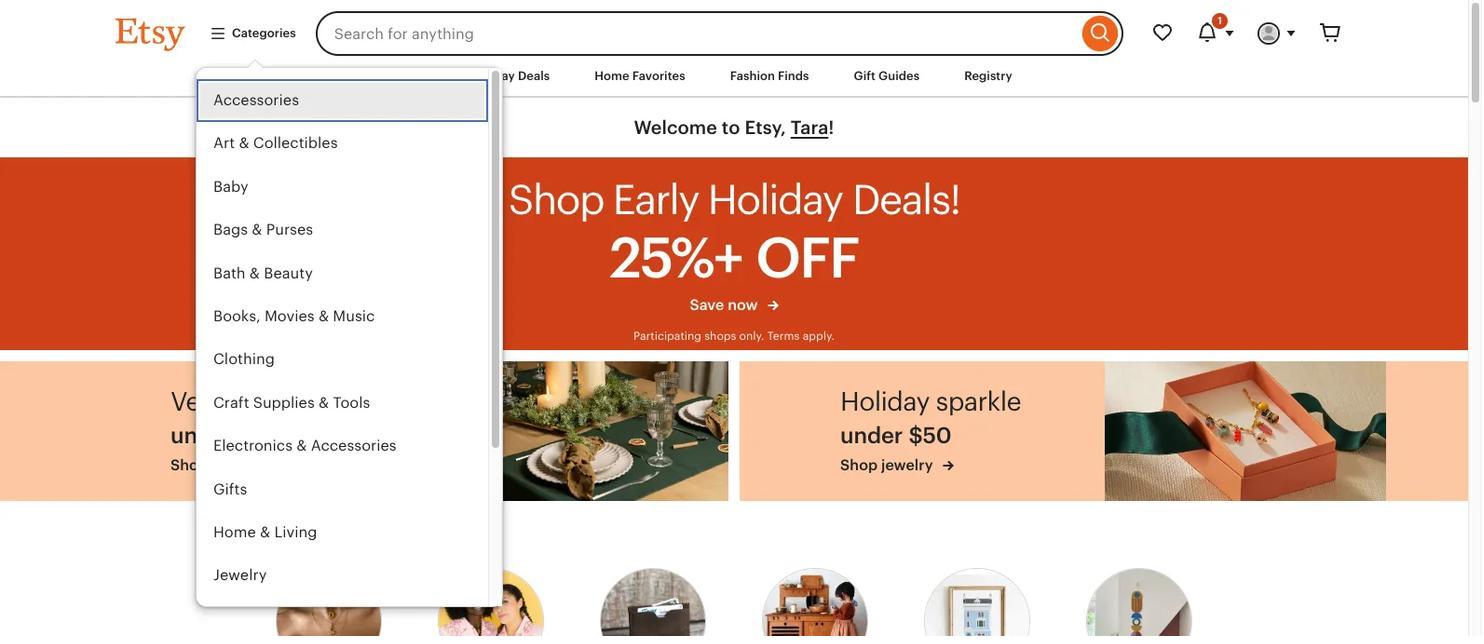 Task type: describe. For each thing, give the bounding box(es) containing it.
guides
[[879, 69, 920, 83]]

1 vertical spatial decor
[[212, 457, 254, 474]]

beauty
[[264, 264, 313, 282]]

art
[[213, 135, 235, 152]]

books,
[[213, 308, 261, 325]]

electronics & accessories
[[213, 437, 397, 455]]

accessories inside "accessories" 'link'
[[213, 91, 299, 109]]

to
[[722, 118, 740, 138]]

bath & beauty link
[[197, 252, 488, 295]]

craft
[[213, 394, 249, 412]]

favorites
[[633, 69, 686, 83]]

welcome
[[634, 118, 718, 138]]

menu bar containing home favorites
[[82, 56, 1387, 98]]

1 horizontal spatial decor
[[306, 387, 375, 417]]

books, movies & music link
[[197, 295, 488, 339]]

electronics
[[213, 437, 293, 455]]

& left the tools
[[319, 394, 329, 412]]

gift
[[854, 69, 876, 83]]

shop decor link
[[171, 456, 375, 477]]

fashion finds link
[[716, 60, 823, 93]]

& for purses
[[252, 221, 262, 239]]

fashion
[[730, 69, 775, 83]]

sparkle
[[936, 387, 1021, 417]]

bags
[[213, 221, 248, 239]]

terms apply.
[[768, 330, 835, 343]]

home favorites
[[595, 69, 686, 83]]

shop early holiday deals! 25%+ off save now
[[508, 177, 960, 314]]

very merry decor under $50 shop decor
[[171, 387, 375, 474]]

save
[[690, 296, 724, 314]]

holiday deals!
[[708, 177, 960, 223]]

shop inside shop early holiday deals! 25%+ off save now
[[508, 177, 604, 223]]

movies
[[265, 308, 315, 325]]

home favorites link
[[581, 60, 700, 93]]

books, movies & music
[[213, 308, 375, 325]]

1
[[1218, 15, 1223, 26]]

shop jewelry link
[[841, 456, 1021, 477]]

jewelry
[[882, 457, 933, 474]]

25%+ off
[[610, 226, 859, 290]]

menu containing accessories
[[196, 67, 503, 636]]

save now link
[[508, 295, 960, 326]]

under $50 inside the very merry decor under $50 shop decor
[[171, 423, 282, 448]]

bags & purses
[[213, 221, 313, 239]]

bags & purses link
[[197, 209, 488, 252]]

& for party
[[258, 610, 269, 628]]

categories button
[[196, 17, 310, 50]]

under $50 inside holiday sparkle under $50 shop jewelry
[[841, 423, 952, 448]]

shop inside holiday sparkle under $50 shop jewelry
[[841, 457, 878, 474]]

accessories inside electronics & accessories link
[[311, 437, 397, 455]]

purses
[[266, 221, 313, 239]]

& for living
[[260, 524, 270, 541]]

tara link
[[791, 118, 829, 138]]

banner containing accessories
[[82, 0, 1387, 636]]



Task type: vqa. For each thing, say whether or not it's contained in the screenshot.
2.80 associated with the May Your Winter Break be Merry and Bright Tag Christmas Gift Tag Holiday Favor Teacher School Gift Tag Editable Download Printable Cht32 image
no



Task type: locate. For each thing, give the bounding box(es) containing it.
supplies inside paper & party supplies link
[[313, 610, 375, 628]]

music
[[333, 308, 375, 325]]

registry
[[965, 69, 1013, 83]]

accessories
[[213, 91, 299, 109], [311, 437, 397, 455]]

0 horizontal spatial home
[[213, 524, 256, 541]]

art & collectibles link
[[197, 123, 488, 166]]

decor
[[306, 387, 375, 417], [212, 457, 254, 474]]

jewelry link
[[197, 555, 488, 598]]

under $50 up jewelry
[[841, 423, 952, 448]]

jewelry
[[213, 567, 267, 585]]

1 vertical spatial home
[[213, 524, 256, 541]]

1 vertical spatial supplies
[[313, 610, 375, 628]]

& for collectibles
[[239, 135, 249, 152]]

0 horizontal spatial accessories
[[213, 91, 299, 109]]

1 button
[[1185, 11, 1247, 56]]

categories
[[232, 26, 296, 40]]

living
[[274, 524, 317, 541]]

merry
[[229, 387, 300, 417]]

early
[[613, 177, 699, 223]]

shop inside the very merry decor under $50 shop decor
[[171, 457, 208, 474]]

welcome to etsy, tara !
[[634, 118, 835, 138]]

under $50 down craft on the bottom left of page
[[171, 423, 282, 448]]

Search for anything text field
[[316, 11, 1078, 56]]

1 horizontal spatial shop
[[508, 177, 604, 223]]

home for home & living
[[213, 524, 256, 541]]

1 horizontal spatial under $50
[[841, 423, 952, 448]]

0 horizontal spatial decor
[[212, 457, 254, 474]]

home down 'gifts'
[[213, 524, 256, 541]]

banner
[[82, 0, 1387, 636]]

shops
[[705, 330, 737, 343]]

etsy,
[[745, 118, 786, 138]]

baby
[[213, 178, 249, 196]]

now
[[728, 296, 758, 314]]

1 vertical spatial accessories
[[311, 437, 397, 455]]

0 vertical spatial decor
[[306, 387, 375, 417]]

paper
[[213, 610, 254, 628]]

0 vertical spatial home
[[595, 69, 630, 83]]

supplies up electronics & accessories
[[253, 394, 315, 412]]

a colorful charm choker statement necklace featuring six beads on a dainty gold chain shown in an open gift box. image
[[1105, 362, 1387, 502]]

accessories down the tools
[[311, 437, 397, 455]]

gifts
[[213, 481, 247, 498]]

art & collectibles
[[213, 135, 338, 152]]

tools
[[333, 394, 370, 412]]

2 horizontal spatial shop
[[841, 457, 878, 474]]

participating shops only. terms apply.
[[634, 330, 835, 343]]

& for accessories
[[297, 437, 307, 455]]

home for home favorites
[[595, 69, 630, 83]]

tara
[[791, 118, 829, 138]]

finds
[[778, 69, 809, 83]]

holiday sparkle under $50 shop jewelry
[[841, 387, 1021, 474]]

home
[[595, 69, 630, 83], [213, 524, 256, 541]]

0 horizontal spatial shop
[[171, 457, 208, 474]]

home left favorites
[[595, 69, 630, 83]]

0 vertical spatial accessories
[[213, 91, 299, 109]]

paper & party supplies link
[[197, 598, 488, 636]]

1 horizontal spatial accessories
[[311, 437, 397, 455]]

!
[[829, 118, 835, 138]]

& left living
[[260, 524, 270, 541]]

menu
[[196, 67, 503, 636]]

0 vertical spatial supplies
[[253, 394, 315, 412]]

electronics & accessories link
[[197, 425, 488, 468]]

only.
[[739, 330, 765, 343]]

clothing
[[213, 351, 275, 369]]

1 under $50 from the left
[[171, 423, 282, 448]]

supplies inside the craft supplies & tools link
[[253, 394, 315, 412]]

gift guides link
[[840, 60, 934, 93]]

& up shop decor link
[[297, 437, 307, 455]]

registry link
[[951, 60, 1027, 93]]

None search field
[[316, 11, 1124, 56]]

2 under $50 from the left
[[841, 423, 952, 448]]

craft supplies & tools link
[[197, 382, 488, 425]]

1 horizontal spatial home
[[595, 69, 630, 83]]

decor down clothing link
[[306, 387, 375, 417]]

& right art
[[239, 135, 249, 152]]

gifts link
[[197, 468, 488, 512]]

very
[[171, 387, 223, 417]]

supplies down jewelry link
[[313, 610, 375, 628]]

bath
[[213, 264, 246, 282]]

clothing link
[[197, 339, 488, 382]]

home & living
[[213, 524, 317, 541]]

home & living link
[[197, 512, 488, 555]]

home inside menu bar
[[595, 69, 630, 83]]

decor up 'gifts'
[[212, 457, 254, 474]]

menu bar
[[82, 56, 1387, 98]]

& left 'music'
[[319, 308, 329, 325]]

craft supplies & tools
[[213, 394, 370, 412]]

accessories link
[[197, 79, 488, 123]]

a festive christmas table setting featuring two green table runners shown with glassware, serveware, and a candle centerpiece. image
[[447, 362, 729, 502]]

0 horizontal spatial under $50
[[171, 423, 282, 448]]

home inside menu
[[213, 524, 256, 541]]

&
[[239, 135, 249, 152], [252, 221, 262, 239], [250, 264, 260, 282], [319, 308, 329, 325], [319, 394, 329, 412], [297, 437, 307, 455], [260, 524, 270, 541], [258, 610, 269, 628]]

supplies
[[253, 394, 315, 412], [313, 610, 375, 628]]

shop
[[508, 177, 604, 223], [171, 457, 208, 474], [841, 457, 878, 474]]

& for beauty
[[250, 264, 260, 282]]

fashion finds
[[730, 69, 809, 83]]

& right bath
[[250, 264, 260, 282]]

holiday
[[841, 387, 930, 417]]

gift guides
[[854, 69, 920, 83]]

participating
[[634, 330, 702, 343]]

accessories up art & collectibles
[[213, 91, 299, 109]]

none search field inside banner
[[316, 11, 1124, 56]]

baby link
[[197, 166, 488, 209]]

bath & beauty
[[213, 264, 313, 282]]

collectibles
[[253, 135, 338, 152]]

& right bags
[[252, 221, 262, 239]]

party
[[273, 610, 309, 628]]

paper & party supplies
[[213, 610, 375, 628]]

& left party
[[258, 610, 269, 628]]

under $50
[[171, 423, 282, 448], [841, 423, 952, 448]]



